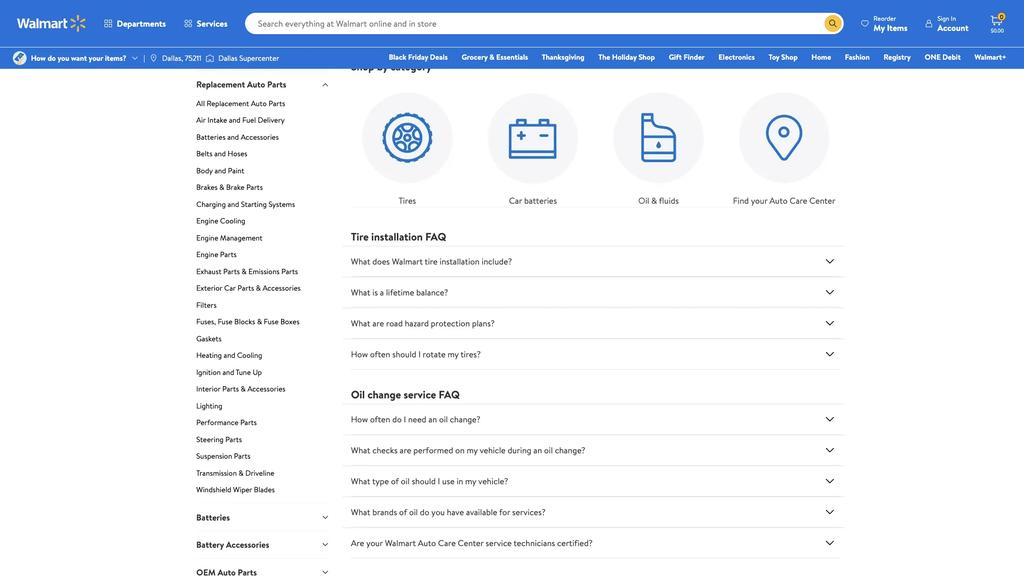 Task type: locate. For each thing, give the bounding box(es) containing it.
available
[[466, 507, 498, 518]]

engine for engine parts
[[196, 249, 218, 260]]

service down for
[[486, 538, 512, 549]]

interior parts & accessories
[[196, 384, 286, 394]]

1 vertical spatial center
[[458, 538, 484, 549]]

sign in account
[[938, 14, 969, 33]]

a for service
[[387, 25, 391, 36]]

batteries inside batteries and accessories 'link'
[[196, 132, 226, 142]]

gaskets link
[[196, 333, 330, 348]]

3 engine from the top
[[196, 249, 218, 260]]

i left "need" at the bottom left of the page
[[404, 414, 406, 425]]

windshield
[[196, 485, 231, 495]]

belts and hoses link
[[196, 148, 330, 163]]

2 vertical spatial my
[[466, 476, 477, 487]]

what left checks
[[351, 445, 371, 456]]

i left rotate
[[419, 349, 421, 360]]

tech
[[412, 0, 426, 3]]

batteries down intake
[[196, 132, 226, 142]]

powersports deals
[[196, 4, 256, 14]]

how
[[31, 53, 46, 63], [351, 349, 368, 360], [351, 414, 368, 425]]

& down exhaust parts & emissions parts link
[[256, 283, 261, 293]]

1 vertical spatial how
[[351, 349, 368, 360]]

hazard
[[405, 318, 429, 329]]

accessories down batteries dropdown button
[[226, 539, 269, 551]]

windshield wiper blades link
[[196, 485, 330, 504]]

and down brake
[[228, 199, 239, 209]]

0 vertical spatial a
[[377, 0, 381, 3]]

replacement
[[196, 79, 245, 90], [207, 98, 249, 108]]

batteries inside batteries dropdown button
[[196, 512, 230, 523]]

1 list from the top
[[345, 0, 848, 47]]

& up exterior car parts & accessories
[[242, 266, 247, 276]]

6 what from the top
[[351, 507, 371, 518]]

my
[[874, 22, 885, 33]]

accessories up replacement auto parts dropdown button
[[258, 44, 312, 59]]

2 vertical spatial of
[[399, 507, 407, 518]]

how often do i need an oil change? image
[[824, 413, 837, 426]]

charging and starting systems link
[[196, 199, 330, 214]]

and inside 'link'
[[227, 132, 239, 142]]

faq up what does walmart tire installation include?
[[426, 229, 447, 244]]

thanksgiving link
[[537, 51, 590, 63]]

& inside low prices, such as $15 per tire lifetime balance & rotation.
[[554, 4, 559, 15]]

change? right "during"
[[555, 445, 586, 456]]

2 services from the left
[[717, 25, 743, 36]]

faq
[[426, 229, 447, 244], [439, 387, 460, 402]]

fashion
[[846, 52, 870, 62]]

0 vertical spatial often
[[370, 349, 390, 360]]

list
[[345, 0, 848, 47], [345, 73, 848, 207]]

on right performed
[[456, 445, 465, 456]]

1 vertical spatial should
[[412, 476, 436, 487]]

2 vertical spatial service
[[486, 538, 512, 549]]

1 horizontal spatial installation
[[440, 256, 480, 268]]

of
[[450, 0, 457, 3], [391, 476, 399, 487], [399, 507, 407, 518]]

i for need
[[404, 414, 406, 425]]

change?
[[450, 414, 481, 425], [555, 445, 586, 456]]

lifetime right is
[[386, 287, 415, 298]]

what for what are road hazard protection plans?
[[351, 318, 371, 329]]

auto down trust
[[360, 4, 376, 15]]

belts
[[196, 148, 213, 159]]

auto up all replacement auto parts link
[[247, 79, 265, 90]]

battery accessories
[[196, 539, 269, 551]]

free
[[811, 0, 825, 3]]

0 vertical spatial of
[[450, 0, 457, 3]]

cooling
[[220, 216, 245, 226], [237, 350, 262, 361]]

2 horizontal spatial do
[[420, 507, 430, 518]]

fuses,
[[196, 317, 216, 327]]

& right blocks
[[257, 317, 262, 327]]

and for tune
[[223, 367, 234, 377]]

services
[[197, 18, 228, 29]]

car
[[509, 195, 522, 207], [224, 283, 236, 293]]

1 vertical spatial walmart
[[385, 538, 416, 549]]

suspension parts link
[[196, 451, 330, 466]]

0 horizontal spatial i
[[404, 414, 406, 425]]

oil for oil & fluids
[[639, 195, 650, 207]]

a inside trust a certified tech in one of our 2,500 auto care centers.
[[377, 0, 381, 3]]

tire inside low prices, such as $15 per tire lifetime balance & rotation.
[[614, 0, 625, 3]]

1 horizontal spatial  image
[[206, 53, 214, 64]]

1 see from the left
[[536, 25, 548, 36]]

 image right "|"
[[149, 54, 158, 62]]

what is a lifetime balance? image
[[824, 286, 837, 299]]

0 vertical spatial your
[[89, 53, 103, 63]]

keep
[[758, 0, 773, 3]]

& inside oil & fluids link
[[652, 195, 657, 207]]

0 horizontal spatial in
[[428, 0, 434, 3]]

75211
[[185, 53, 201, 63]]

of left our
[[450, 0, 457, 3]]

oil right brands
[[409, 507, 418, 518]]

tire right per
[[614, 0, 625, 3]]

shop left by
[[351, 59, 375, 74]]

2 horizontal spatial your
[[751, 195, 768, 207]]

1 horizontal spatial see
[[704, 25, 716, 36]]

windshield wiper blades
[[196, 485, 275, 495]]

my left tires?
[[448, 349, 459, 360]]

your right the are
[[367, 538, 383, 549]]

save
[[695, 0, 710, 3]]

parts up all replacement auto parts link
[[267, 79, 287, 90]]

0 horizontal spatial services
[[550, 25, 576, 36]]

2 see from the left
[[704, 25, 716, 36]]

1 engine from the top
[[196, 216, 218, 226]]

1 horizontal spatial in
[[457, 476, 464, 487]]

1 horizontal spatial services
[[717, 25, 743, 36]]

of for do
[[399, 507, 407, 518]]

deals inside black friday deals link
[[430, 52, 448, 62]]

& inside transmission & driveline link
[[239, 468, 244, 478]]

1 vertical spatial deals
[[430, 52, 448, 62]]

0 vertical spatial engine
[[196, 216, 218, 226]]

replacement down 'dallas'
[[196, 79, 245, 90]]

what left road in the left of the page
[[351, 318, 371, 329]]

see services down 'balance'
[[536, 25, 576, 36]]

0 vertical spatial deals
[[239, 4, 256, 14]]

1 list item from the left
[[345, 0, 512, 47]]

1 vertical spatial an
[[534, 445, 542, 456]]

5 what from the top
[[351, 476, 371, 487]]

2 list from the top
[[345, 73, 848, 207]]

1 horizontal spatial you
[[432, 507, 445, 518]]

performance parts
[[196, 417, 257, 428]]

2 see services from the left
[[704, 25, 743, 36]]

2 vertical spatial how
[[351, 414, 368, 425]]

how for how often should i rotate my tires?
[[351, 349, 368, 360]]

fuse right 'fuses,'
[[218, 317, 233, 327]]

0 vertical spatial replacement
[[196, 79, 245, 90]]

1 horizontal spatial of
[[399, 507, 407, 518]]

1 horizontal spatial tire
[[614, 0, 625, 3]]

2 often from the top
[[370, 414, 390, 425]]

deals right powersports
[[239, 4, 256, 14]]

fuse down filters link
[[264, 317, 279, 327]]

what left type
[[351, 476, 371, 487]]

how up change
[[351, 349, 368, 360]]

3 list item from the left
[[680, 0, 848, 47]]

2 horizontal spatial shop
[[782, 52, 798, 62]]

0 vertical spatial lifetime
[[627, 0, 652, 3]]

essentials
[[497, 52, 528, 62]]

how down change
[[351, 414, 368, 425]]

tire installation faq
[[351, 229, 447, 244]]

cooling up engine management
[[220, 216, 245, 226]]

1 horizontal spatial oil
[[639, 195, 650, 207]]

oil & fluids
[[639, 195, 679, 207]]

0 horizontal spatial see
[[536, 25, 548, 36]]

1 vertical spatial often
[[370, 414, 390, 425]]

should left use
[[412, 476, 436, 487]]

of inside trust a certified tech in one of our 2,500 auto care centers.
[[450, 0, 457, 3]]

1 horizontal spatial lifetime
[[627, 0, 652, 3]]

debit
[[943, 52, 961, 62]]

lifetime right per
[[627, 0, 652, 3]]

list item
[[345, 0, 512, 47], [512, 0, 680, 47], [680, 0, 848, 47]]

& inside brakes & brake parts link
[[220, 182, 225, 192]]

2 horizontal spatial care
[[790, 195, 808, 207]]

and left 'tune'
[[223, 367, 234, 377]]

installation.
[[720, 4, 757, 15]]

services down the installation. at the top of page
[[717, 25, 743, 36]]

powersports deals link
[[196, 4, 330, 22]]

i left use
[[438, 476, 440, 487]]

0 horizontal spatial oil
[[351, 387, 365, 402]]

0 horizontal spatial care
[[377, 4, 393, 15]]

shop right holiday
[[639, 52, 655, 62]]

1 vertical spatial you
[[432, 507, 445, 518]]

2 what from the top
[[351, 287, 371, 298]]

services button
[[175, 11, 237, 36]]

1 vertical spatial engine
[[196, 232, 218, 243]]

shop
[[639, 52, 655, 62], [782, 52, 798, 62], [351, 59, 375, 74]]

walmart right does
[[392, 256, 423, 268]]

 image for dallas, 75211
[[149, 54, 158, 62]]

0 horizontal spatial fuse
[[218, 317, 233, 327]]

see services for installation.
[[704, 25, 743, 36]]

0 vertical spatial care
[[377, 4, 393, 15]]

0 vertical spatial batteries
[[196, 132, 226, 142]]

my for tires?
[[448, 349, 459, 360]]

installation
[[372, 229, 423, 244], [440, 256, 480, 268]]

see
[[536, 25, 548, 36], [704, 25, 716, 36]]

1 batteries from the top
[[196, 132, 226, 142]]

how for how do you want your items?
[[31, 53, 46, 63]]

your inside list
[[751, 195, 768, 207]]

oil left change
[[351, 387, 365, 402]]

systems
[[269, 199, 295, 209]]

management
[[220, 232, 263, 243]]

a
[[377, 0, 381, 3], [387, 25, 391, 36], [380, 287, 384, 298]]

1 vertical spatial do
[[393, 414, 402, 425]]

$15
[[590, 0, 600, 3]]

what
[[351, 256, 371, 268], [351, 287, 371, 298], [351, 318, 371, 329], [351, 445, 371, 456], [351, 476, 371, 487], [351, 507, 371, 518]]

2 vertical spatial do
[[420, 507, 430, 518]]

 image
[[206, 53, 214, 64], [149, 54, 158, 62]]

in inside trust a certified tech in one of our 2,500 auto care centers.
[[428, 0, 434, 3]]

filters
[[196, 300, 217, 310]]

0 vertical spatial i
[[419, 349, 421, 360]]

0 vertical spatial are
[[373, 318, 384, 329]]

& left brake
[[220, 182, 225, 192]]

3 what from the top
[[351, 318, 371, 329]]

and up ignition and tune up
[[224, 350, 235, 361]]

service up "need" at the bottom left of the page
[[404, 387, 436, 402]]

2 engine from the top
[[196, 232, 218, 243]]

see down 'balance'
[[536, 25, 548, 36]]

1 horizontal spatial i
[[419, 349, 421, 360]]

you left the want
[[58, 53, 69, 63]]

replacement inside all replacement auto parts link
[[207, 98, 249, 108]]

2 horizontal spatial of
[[450, 0, 457, 3]]

what left brands
[[351, 507, 371, 518]]

0 horizontal spatial an
[[429, 414, 437, 425]]

black friday deals
[[389, 52, 448, 62]]

are left road in the left of the page
[[373, 318, 384, 329]]

often down change
[[370, 414, 390, 425]]

0 horizontal spatial of
[[391, 476, 399, 487]]

1 vertical spatial on
[[456, 445, 465, 456]]

care
[[733, 0, 747, 3]]

reorder my items
[[874, 14, 908, 33]]

0 vertical spatial center
[[810, 195, 836, 207]]

deals right friday on the top left of page
[[430, 52, 448, 62]]

of right brands
[[399, 507, 407, 518]]

parts right emissions
[[282, 266, 298, 276]]

1 vertical spatial faq
[[439, 387, 460, 402]]

shop by category
[[351, 59, 432, 74]]

engine up engine parts at the top of page
[[196, 232, 218, 243]]

installation left include?
[[440, 256, 480, 268]]

ignition and tune up link
[[196, 367, 330, 382]]

suspension parts
[[196, 451, 251, 461]]

1 horizontal spatial deals
[[430, 52, 448, 62]]

& inside grocery & essentials link
[[490, 52, 495, 62]]

walmart down brands
[[385, 538, 416, 549]]

service down centers.
[[393, 25, 415, 36]]

1 horizontal spatial shop
[[639, 52, 655, 62]]

intake
[[208, 115, 227, 125]]

road
[[386, 318, 403, 329]]

the
[[599, 52, 611, 62]]

& right grocery
[[490, 52, 495, 62]]

0 vertical spatial on
[[712, 0, 720, 3]]

do left the want
[[48, 53, 56, 63]]

accessories
[[258, 44, 312, 59], [241, 132, 279, 142], [263, 283, 301, 293], [248, 384, 286, 394], [226, 539, 269, 551]]

parts down ignition and tune up
[[222, 384, 239, 394]]

see services down the installation. at the top of page
[[704, 25, 743, 36]]

accessories inside dropdown button
[[226, 539, 269, 551]]

& inside exterior car parts & accessories link
[[256, 283, 261, 293]]

0 vertical spatial oil
[[639, 195, 650, 207]]

what for what does walmart tire installation include?
[[351, 256, 371, 268]]

steering parts link
[[196, 434, 330, 449]]

faq up how often do i need an oil change?
[[439, 387, 460, 402]]

1 vertical spatial tire
[[425, 256, 438, 268]]

0 vertical spatial service
[[393, 25, 415, 36]]

0 vertical spatial my
[[448, 349, 459, 360]]

0 horizontal spatial on
[[456, 445, 465, 456]]

see down the battery
[[704, 25, 716, 36]]

holiday
[[612, 52, 637, 62]]

2 batteries from the top
[[196, 512, 230, 523]]

rotation.
[[560, 4, 588, 15]]

auto down services 'dropdown button'
[[196, 44, 219, 59]]

a right book
[[387, 25, 391, 36]]

what brands of oil do you have available for services? image
[[824, 506, 837, 519]]

2 vertical spatial your
[[367, 538, 383, 549]]

parts inside dropdown button
[[267, 79, 287, 90]]

my left the vehicle on the left bottom
[[467, 445, 478, 456]]

my right use
[[466, 476, 477, 487]]

1 what from the top
[[351, 256, 371, 268]]

list item containing trust a certified tech in one of our 2,500 auto care centers.
[[345, 0, 512, 47]]

are your walmart auto care center service technicians certified? image
[[824, 537, 837, 550]]

you left have
[[432, 507, 445, 518]]

wiper
[[233, 485, 252, 495]]

low prices, such as $15 per tire lifetime balance & rotation.
[[527, 0, 652, 15]]

and up hoses
[[227, 132, 239, 142]]

starting
[[241, 199, 267, 209]]

1 horizontal spatial are
[[400, 445, 412, 456]]

should left rotate
[[393, 349, 417, 360]]

1 vertical spatial are
[[400, 445, 412, 456]]

often down road in the left of the page
[[370, 349, 390, 360]]

driveline
[[245, 468, 275, 478]]

and right belts
[[214, 148, 226, 159]]

tires
[[399, 195, 416, 207]]

1 vertical spatial a
[[387, 25, 391, 36]]

tires?
[[461, 349, 481, 360]]

in right use
[[457, 476, 464, 487]]

vehicle
[[480, 445, 506, 456]]

how down the walmart image
[[31, 53, 46, 63]]

certified?
[[558, 538, 593, 549]]

0 horizontal spatial car
[[224, 283, 236, 293]]

car left batteries
[[509, 195, 522, 207]]

0 vertical spatial tire
[[614, 0, 625, 3]]

2 list item from the left
[[512, 0, 680, 47]]

and left the paint at the top of the page
[[215, 165, 226, 176]]

belts and hoses
[[196, 148, 248, 159]]

service for a
[[393, 25, 415, 36]]

see for &
[[536, 25, 548, 36]]

performance parts link
[[196, 417, 330, 432]]

walmart for auto
[[385, 538, 416, 549]]

0 horizontal spatial  image
[[149, 54, 158, 62]]

what left does
[[351, 256, 371, 268]]

1 vertical spatial i
[[404, 414, 406, 425]]

change? up what checks are performed on my vehicle during an oil change?
[[450, 414, 481, 425]]

do left "need" at the bottom left of the page
[[393, 414, 402, 425]]

performed
[[414, 445, 453, 456]]

how for how often do i need an oil change?
[[351, 414, 368, 425]]

1 vertical spatial list
[[345, 73, 848, 207]]

brakes
[[196, 182, 218, 192]]

certified
[[383, 0, 410, 3]]

& down 'tune'
[[241, 384, 246, 394]]

a right trust
[[377, 0, 381, 3]]

0 vertical spatial list
[[345, 0, 848, 47]]

a for certified
[[377, 0, 381, 3]]

0
[[1000, 12, 1004, 21]]

oil right type
[[401, 476, 410, 487]]

what for what is a lifetime balance?
[[351, 287, 371, 298]]

parts up starting
[[246, 182, 263, 192]]

0 vertical spatial installation
[[372, 229, 423, 244]]

an right "during"
[[534, 445, 542, 456]]

1 often from the top
[[370, 349, 390, 360]]

 image
[[13, 51, 27, 65]]

1 horizontal spatial your
[[367, 538, 383, 549]]

1 vertical spatial of
[[391, 476, 399, 487]]

batteries for batteries and accessories
[[196, 132, 226, 142]]

auto down 'what brands of oil do you have available for services?' in the bottom of the page
[[418, 538, 436, 549]]

and for hoses
[[214, 148, 226, 159]]

list item containing low prices, such as $15 per tire lifetime balance & rotation.
[[512, 0, 680, 47]]

1 vertical spatial installation
[[440, 256, 480, 268]]

& inside exhaust parts & emissions parts link
[[242, 266, 247, 276]]

services for installation.
[[717, 25, 743, 36]]

1 services from the left
[[550, 25, 576, 36]]

0 horizontal spatial installation
[[372, 229, 423, 244]]

1 horizontal spatial see services
[[704, 25, 743, 36]]

& down prices,
[[554, 4, 559, 15]]

transmission & driveline
[[196, 468, 275, 478]]

 image right 75211
[[206, 53, 214, 64]]

battery accessories button
[[196, 531, 330, 558]]

all replacement auto parts link
[[196, 98, 330, 113]]

2 vertical spatial engine
[[196, 249, 218, 260]]

account
[[938, 22, 969, 33]]

reorder
[[874, 14, 897, 23]]

what does walmart tire installation include? image
[[824, 255, 837, 268]]

1 see services from the left
[[536, 25, 576, 36]]

oil inside list
[[639, 195, 650, 207]]

1 horizontal spatial on
[[712, 0, 720, 3]]

are right checks
[[400, 445, 412, 456]]

1 vertical spatial service
[[404, 387, 436, 402]]

1 horizontal spatial car
[[509, 195, 522, 207]]

and for starting
[[228, 199, 239, 209]]

on left car
[[712, 0, 720, 3]]

4 what from the top
[[351, 445, 371, 456]]

0 horizontal spatial change?
[[450, 414, 481, 425]]

tire
[[351, 229, 369, 244]]

1 vertical spatial oil
[[351, 387, 365, 402]]

what checks are performed on my vehicle during an oil change? image
[[824, 444, 837, 457]]

ignition
[[196, 367, 221, 377]]

engine cooling link
[[196, 216, 330, 230]]

auto parts & accessories
[[196, 44, 312, 59]]

on inside save on car care to keep rolling, like free battery installation.
[[712, 0, 720, 3]]



Task type: vqa. For each thing, say whether or not it's contained in the screenshot.
icon to the top
no



Task type: describe. For each thing, give the bounding box(es) containing it.
like
[[799, 0, 810, 3]]

centers.
[[395, 4, 422, 15]]

0 vertical spatial do
[[48, 53, 56, 63]]

what type of oil should i use in my vehicle?
[[351, 476, 508, 487]]

find your auto care center
[[733, 195, 836, 207]]

tune
[[236, 367, 251, 377]]

parts down exhaust parts & emissions parts on the top of the page
[[238, 283, 254, 293]]

sign
[[938, 14, 950, 23]]

oil for oil change service faq
[[351, 387, 365, 402]]

0 horizontal spatial center
[[458, 538, 484, 549]]

toy
[[769, 52, 780, 62]]

charging
[[196, 199, 226, 209]]

what for what checks are performed on my vehicle during an oil change?
[[351, 445, 371, 456]]

engine cooling
[[196, 216, 245, 226]]

balance?
[[417, 287, 448, 298]]

how often should i rotate my tires? image
[[824, 348, 837, 361]]

checks
[[373, 445, 398, 456]]

& inside interior parts & accessories link
[[241, 384, 246, 394]]

0 horizontal spatial shop
[[351, 59, 375, 74]]

rotate
[[423, 349, 446, 360]]

0 horizontal spatial you
[[58, 53, 69, 63]]

change
[[368, 387, 401, 402]]

deals inside powersports deals link
[[239, 4, 256, 14]]

exhaust
[[196, 266, 222, 276]]

replacement auto parts
[[196, 79, 287, 90]]

search icon image
[[829, 19, 838, 28]]

batteries and accessories link
[[196, 132, 330, 146]]

1 vertical spatial lifetime
[[386, 287, 415, 298]]

2 vertical spatial a
[[380, 287, 384, 298]]

services for rotation.
[[550, 25, 576, 36]]

walmart+
[[975, 52, 1007, 62]]

transmission & driveline link
[[196, 468, 330, 483]]

parts up delivery
[[269, 98, 285, 108]]

often for should
[[370, 349, 390, 360]]

batteries
[[524, 195, 557, 207]]

 image for dallas supercenter
[[206, 53, 214, 64]]

one debit
[[925, 52, 961, 62]]

engine for engine cooling
[[196, 216, 218, 226]]

need
[[408, 414, 427, 425]]

center inside 'find your auto care center' link
[[810, 195, 836, 207]]

up
[[253, 367, 262, 377]]

body and paint link
[[196, 165, 330, 180]]

2,500
[[471, 0, 490, 3]]

auto right 'find'
[[770, 195, 788, 207]]

heating and cooling
[[196, 350, 262, 361]]

lighting
[[196, 401, 223, 411]]

prices,
[[542, 0, 563, 3]]

your for find your auto care center
[[751, 195, 768, 207]]

gift finder
[[669, 52, 705, 62]]

tires link
[[351, 82, 464, 207]]

0 vertical spatial should
[[393, 349, 417, 360]]

gaskets
[[196, 333, 222, 344]]

parts down performance parts at the left
[[225, 434, 242, 445]]

what checks are performed on my vehicle during an oil change?
[[351, 445, 586, 456]]

Walmart Site-Wide search field
[[245, 13, 844, 34]]

walmart for tire
[[392, 256, 423, 268]]

hoses
[[228, 148, 248, 159]]

trust a certified tech in one of our 2,500 auto care centers.
[[360, 0, 490, 15]]

black friday deals link
[[384, 51, 453, 63]]

1 vertical spatial care
[[790, 195, 808, 207]]

such
[[565, 0, 580, 3]]

oil right "need" at the bottom left of the page
[[439, 414, 448, 425]]

electronics link
[[714, 51, 760, 63]]

body
[[196, 165, 213, 176]]

i for rotate
[[419, 349, 421, 360]]

and for paint
[[215, 165, 226, 176]]

1 horizontal spatial do
[[393, 414, 402, 425]]

2 fuse from the left
[[264, 317, 279, 327]]

parts up transmission & driveline
[[234, 451, 251, 461]]

0 vertical spatial an
[[429, 414, 437, 425]]

0 horizontal spatial are
[[373, 318, 384, 329]]

0 horizontal spatial tire
[[425, 256, 438, 268]]

and for cooling
[[224, 350, 235, 361]]

0 vertical spatial faq
[[426, 229, 447, 244]]

friday
[[408, 52, 428, 62]]

brakes & brake parts link
[[196, 182, 330, 197]]

exhaust parts & emissions parts
[[196, 266, 298, 276]]

parts up replacement auto parts
[[222, 44, 246, 59]]

grocery
[[462, 52, 488, 62]]

walmart+ link
[[970, 51, 1012, 63]]

emissions
[[249, 266, 280, 276]]

see for battery
[[704, 25, 716, 36]]

all
[[196, 98, 205, 108]]

1 vertical spatial cooling
[[237, 350, 262, 361]]

1 horizontal spatial change?
[[555, 445, 586, 456]]

fuses, fuse blocks & fuse boxes
[[196, 317, 300, 327]]

see services for rotation.
[[536, 25, 576, 36]]

blades
[[254, 485, 275, 495]]

1 fuse from the left
[[218, 317, 233, 327]]

0 vertical spatial change?
[[450, 414, 481, 425]]

include?
[[482, 256, 512, 268]]

dallas
[[219, 53, 238, 63]]

rolling,
[[775, 0, 797, 3]]

what is a lifetime balance?
[[351, 287, 448, 298]]

Search search field
[[245, 13, 844, 34]]

delivery
[[258, 115, 285, 125]]

dallas,
[[162, 53, 183, 63]]

what for what brands of oil do you have available for services?
[[351, 507, 371, 518]]

0 vertical spatial cooling
[[220, 216, 245, 226]]

and left "fuel"
[[229, 115, 241, 125]]

exhaust parts & emissions parts link
[[196, 266, 330, 281]]

the holiday shop
[[599, 52, 655, 62]]

during
[[508, 445, 532, 456]]

accessories down ignition and tune up link
[[248, 384, 286, 394]]

& inside fuses, fuse blocks & fuse boxes link
[[257, 317, 262, 327]]

trust
[[360, 0, 376, 3]]

auto up air intake and fuel delivery link in the left top of the page
[[251, 98, 267, 108]]

book a service
[[369, 25, 415, 36]]

1 vertical spatial in
[[457, 476, 464, 487]]

oil right "during"
[[544, 445, 553, 456]]

0 horizontal spatial your
[[89, 53, 103, 63]]

of for should
[[391, 476, 399, 487]]

list item containing save on car care to keep rolling, like free battery installation.
[[680, 0, 848, 47]]

auto inside dropdown button
[[247, 79, 265, 90]]

steering parts
[[196, 434, 242, 445]]

home link
[[807, 51, 837, 63]]

engine for engine management
[[196, 232, 218, 243]]

brands
[[373, 507, 397, 518]]

often for do
[[370, 414, 390, 425]]

balance
[[527, 4, 552, 15]]

low
[[527, 0, 540, 3]]

list containing tires
[[345, 73, 848, 207]]

filters link
[[196, 300, 330, 314]]

grocery & essentials link
[[457, 51, 533, 63]]

grocery & essentials
[[462, 52, 528, 62]]

what type of oil should i use in my vehicle? image
[[824, 475, 837, 488]]

parts down lighting link
[[240, 417, 257, 428]]

find
[[733, 195, 749, 207]]

have
[[447, 507, 464, 518]]

walmart image
[[17, 15, 86, 32]]

oil change service faq
[[351, 387, 460, 402]]

air
[[196, 115, 206, 125]]

our
[[458, 0, 469, 3]]

transmission
[[196, 468, 237, 478]]

accessories inside 'link'
[[241, 132, 279, 142]]

list containing trust a certified tech in one of our 2,500 auto care centers.
[[345, 0, 848, 47]]

replacement inside replacement auto parts dropdown button
[[196, 79, 245, 90]]

parts down engine management
[[220, 249, 237, 260]]

service for change
[[404, 387, 436, 402]]

my for vehicle
[[467, 445, 478, 456]]

auto inside trust a certified tech in one of our 2,500 auto care centers.
[[360, 4, 376, 15]]

accessories down exhaust parts & emissions parts link
[[263, 283, 301, 293]]

how do you want your items?
[[31, 53, 126, 63]]

parts down engine parts at the top of page
[[223, 266, 240, 276]]

what for what type of oil should i use in my vehicle?
[[351, 476, 371, 487]]

batteries for batteries
[[196, 512, 230, 523]]

what are road hazard protection plans? image
[[824, 317, 837, 330]]

dallas supercenter
[[219, 53, 279, 63]]

& right 'dallas'
[[248, 44, 255, 59]]

and for accessories
[[227, 132, 239, 142]]

your for are your walmart auto care center service technicians certified?
[[367, 538, 383, 549]]

2 vertical spatial i
[[438, 476, 440, 487]]

car inside list
[[509, 195, 522, 207]]

ignition and tune up
[[196, 367, 262, 377]]

departments button
[[95, 11, 175, 36]]

2 vertical spatial care
[[438, 538, 456, 549]]

brake
[[226, 182, 245, 192]]

1 horizontal spatial an
[[534, 445, 542, 456]]

all replacement auto parts
[[196, 98, 285, 108]]

care inside trust a certified tech in one of our 2,500 auto care centers.
[[377, 4, 393, 15]]

lifetime inside low prices, such as $15 per tire lifetime balance & rotation.
[[627, 0, 652, 3]]

brakes & brake parts
[[196, 182, 263, 192]]



